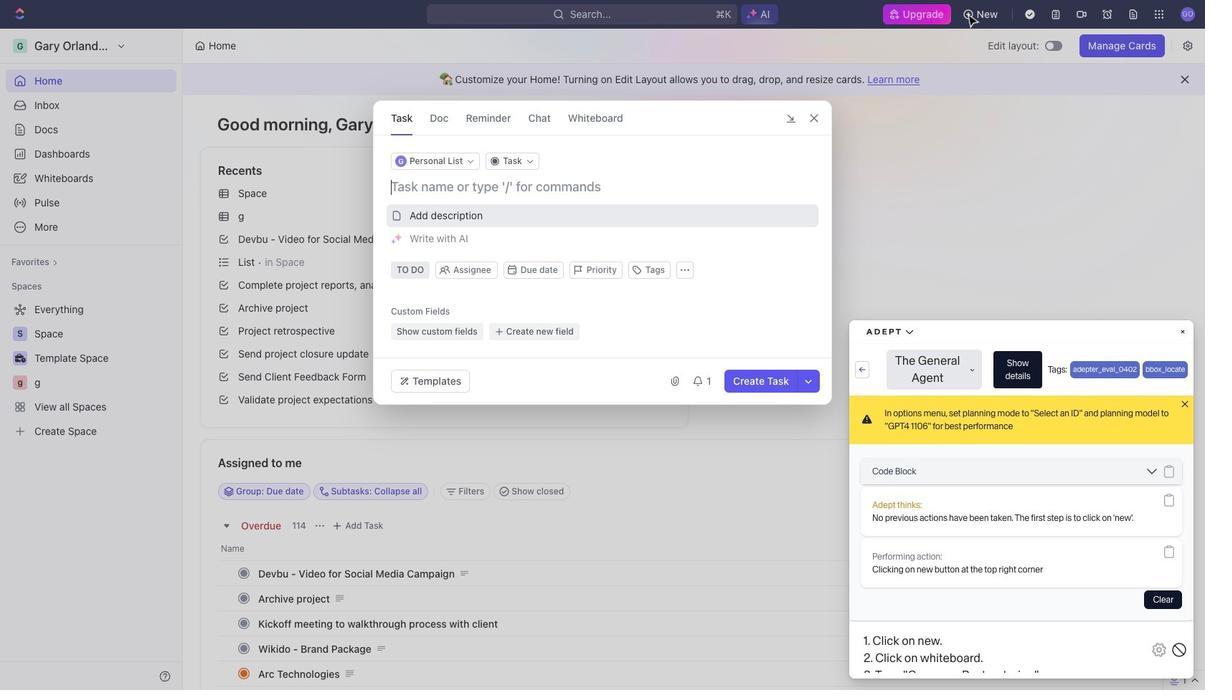 Task type: describe. For each thing, give the bounding box(es) containing it.
sidebar navigation
[[0, 29, 183, 691]]

tree inside the sidebar navigation
[[6, 298, 176, 443]]

Search tasks... text field
[[970, 481, 1113, 503]]

Task name or type '/' for commands text field
[[391, 179, 817, 196]]



Task type: locate. For each thing, give the bounding box(es) containing it.
dialog
[[373, 100, 832, 405]]

tree
[[6, 298, 176, 443]]

alert
[[183, 64, 1205, 95]]



Task type: vqa. For each thing, say whether or not it's contained in the screenshot.
tree within SIDEBAR navigation
yes



